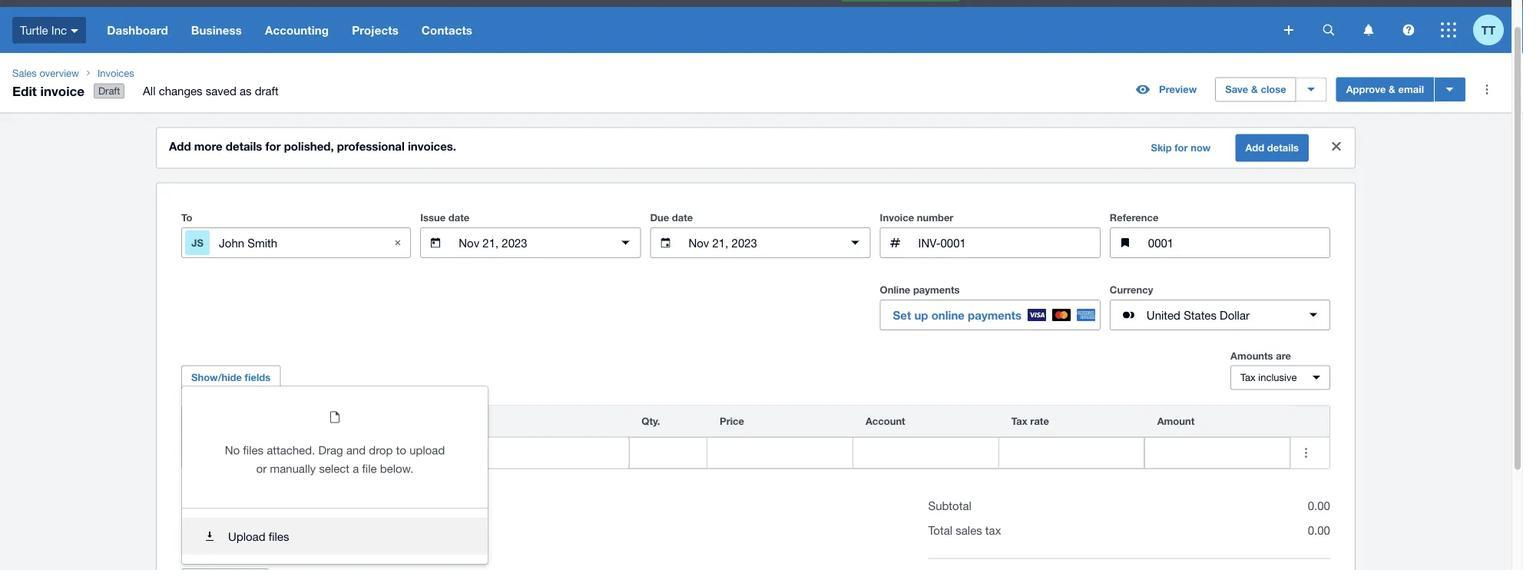 Task type: locate. For each thing, give the bounding box(es) containing it.
2 date from the left
[[672, 212, 693, 224]]

files up or
[[243, 443, 264, 457]]

1 horizontal spatial add
[[1246, 142, 1265, 154]]

Due date text field
[[687, 228, 834, 257]]

accounting
[[265, 23, 329, 37]]

add right now
[[1246, 142, 1265, 154]]

svg image inside "turtle inc" popup button
[[71, 29, 78, 33]]

1 more date options image from the left
[[610, 228, 641, 258]]

rate
[[1031, 415, 1049, 427]]

1 date from the left
[[449, 212, 470, 224]]

1 vertical spatial payments
[[968, 308, 1022, 322]]

0 horizontal spatial add
[[169, 140, 191, 153]]

2 more date options image from the left
[[840, 228, 871, 258]]

date right due at the top left
[[672, 212, 693, 224]]

preview
[[1159, 83, 1197, 95]]

approve & email button
[[1337, 77, 1434, 102]]

0 vertical spatial files
[[243, 443, 264, 457]]

banner
[[0, 0, 1512, 53]]

navigation
[[95, 7, 1274, 53]]

a
[[353, 462, 359, 475]]

turtle
[[20, 23, 48, 37]]

reference
[[1110, 212, 1159, 224]]

or
[[256, 462, 267, 475]]

2 & from the left
[[1389, 83, 1396, 95]]

draft
[[255, 84, 279, 98]]

0.00 for total sales tax
[[1308, 524, 1331, 537]]

& for email
[[1389, 83, 1396, 95]]

approve
[[1347, 83, 1386, 95]]

invoice
[[40, 83, 85, 98]]

banner containing dashboard
[[0, 0, 1512, 53]]

tax
[[1241, 372, 1256, 383], [1012, 415, 1028, 427]]

show/hide
[[191, 372, 242, 383]]

1 horizontal spatial &
[[1389, 83, 1396, 95]]

invoice line item list element
[[181, 405, 1331, 469]]

0 horizontal spatial tax
[[1012, 415, 1028, 427]]

saved
[[206, 84, 236, 98]]

contacts
[[422, 23, 473, 37]]

tax inside invoice line item list element
[[1012, 415, 1028, 427]]

Invoice number text field
[[917, 228, 1100, 257]]

projects
[[352, 23, 399, 37]]

date
[[449, 212, 470, 224], [672, 212, 693, 224]]

date for issue date
[[449, 212, 470, 224]]

1 horizontal spatial payments
[[968, 308, 1022, 322]]

1 horizontal spatial tax
[[1241, 372, 1256, 383]]

due date
[[650, 212, 693, 224]]

fields
[[245, 372, 271, 383]]

add more details for polished, professional invoices.
[[169, 140, 456, 153]]

more line item options element
[[1291, 406, 1330, 437]]

issue
[[420, 212, 446, 224]]

0 horizontal spatial details
[[226, 140, 262, 153]]

0 horizontal spatial files
[[243, 443, 264, 457]]

& right the save
[[1252, 83, 1258, 95]]

1 horizontal spatial files
[[269, 530, 289, 543]]

0 vertical spatial 0.00
[[1308, 499, 1331, 513]]

0 horizontal spatial more date options image
[[610, 228, 641, 258]]

below.
[[380, 462, 414, 475]]

for inside button
[[1175, 142, 1188, 154]]

date right issue
[[449, 212, 470, 224]]

united states dollar
[[1147, 308, 1250, 322]]

john smith
[[219, 236, 277, 250]]

1 horizontal spatial more date options image
[[840, 228, 871, 258]]

& for close
[[1252, 83, 1258, 95]]

more date options image for due date
[[840, 228, 871, 258]]

add for add more details for polished, professional invoices.
[[169, 140, 191, 153]]

tax down amounts
[[1241, 372, 1256, 383]]

united states dollar button
[[1110, 300, 1331, 330]]

date for due date
[[672, 212, 693, 224]]

dollar
[[1220, 308, 1250, 322]]

0.00
[[1308, 499, 1331, 513], [1308, 524, 1331, 537]]

amount
[[1158, 415, 1195, 427]]

subtotal
[[928, 499, 972, 513]]

1 0.00 from the top
[[1308, 499, 1331, 513]]

0 vertical spatial payments
[[913, 284, 960, 296]]

file
[[362, 462, 377, 475]]

contacts button
[[410, 7, 484, 53]]

dashboard
[[107, 23, 168, 37]]

for
[[265, 140, 281, 153], [1175, 142, 1188, 154]]

& inside approve & email button
[[1389, 83, 1396, 95]]

online payments
[[880, 284, 960, 296]]

tax for tax inclusive
[[1241, 372, 1256, 383]]

to
[[181, 212, 192, 224]]

1 vertical spatial tax
[[1012, 415, 1028, 427]]

tax
[[986, 524, 1001, 537]]

select
[[319, 462, 350, 475]]

upload
[[228, 530, 266, 543]]

files
[[243, 443, 264, 457], [269, 530, 289, 543]]

2 0.00 from the top
[[1308, 524, 1331, 537]]

qty.
[[642, 415, 660, 427]]

approve & email
[[1347, 83, 1424, 95]]

1 horizontal spatial details
[[1268, 142, 1299, 154]]

svg image
[[1441, 22, 1457, 38], [1323, 24, 1335, 36], [1364, 24, 1374, 36], [1403, 24, 1415, 36], [1285, 25, 1294, 35], [71, 29, 78, 33]]

Amount field
[[1145, 438, 1290, 468]]

all
[[143, 84, 156, 98]]

more date options image
[[610, 228, 641, 258], [840, 228, 871, 258]]

price
[[720, 415, 744, 427]]

tax left rate
[[1012, 415, 1028, 427]]

files for upload
[[269, 530, 289, 543]]

0 horizontal spatial date
[[449, 212, 470, 224]]

for left polished,
[[265, 140, 281, 153]]

1 horizontal spatial for
[[1175, 142, 1188, 154]]

tax rate
[[1012, 415, 1049, 427]]

payments up online
[[913, 284, 960, 296]]

group
[[182, 387, 488, 564]]

files inside upload files button
[[269, 530, 289, 543]]

overview
[[39, 67, 79, 79]]

add
[[169, 140, 191, 153], [1246, 142, 1265, 154]]

inclusive
[[1259, 372, 1297, 383]]

& left "email"
[[1389, 83, 1396, 95]]

for left now
[[1175, 142, 1188, 154]]

invoices.
[[408, 140, 456, 153]]

more date options image for issue date
[[610, 228, 641, 258]]

details left close icon
[[1268, 142, 1299, 154]]

group containing no files attached.     drag and drop to upload or manually select a file below.
[[182, 387, 488, 564]]

business
[[191, 23, 242, 37]]

1 & from the left
[[1252, 83, 1258, 95]]

& inside save & close button
[[1252, 83, 1258, 95]]

tt button
[[1474, 7, 1512, 53]]

files right upload
[[269, 530, 289, 543]]

save
[[1226, 83, 1249, 95]]

due
[[650, 212, 669, 224]]

details right more
[[226, 140, 262, 153]]

add left more
[[169, 140, 191, 153]]

0 vertical spatial tax
[[1241, 372, 1256, 383]]

0 horizontal spatial &
[[1252, 83, 1258, 95]]

1 vertical spatial 0.00
[[1308, 524, 1331, 537]]

files inside no files attached.     drag and drop to upload or manually select a file below.
[[243, 443, 264, 457]]

tt
[[1482, 23, 1496, 37]]

tax inside popup button
[[1241, 372, 1256, 383]]

sales
[[956, 524, 982, 537]]

skip for now button
[[1142, 136, 1220, 160]]

upload files
[[228, 530, 289, 543]]

payments
[[913, 284, 960, 296], [968, 308, 1022, 322]]

navigation containing dashboard
[[95, 7, 1274, 53]]

details
[[226, 140, 262, 153], [1268, 142, 1299, 154]]

1 horizontal spatial date
[[672, 212, 693, 224]]

payments right online
[[968, 308, 1022, 322]]

smith
[[248, 236, 277, 250]]

1 vertical spatial files
[[269, 530, 289, 543]]

dashboard link
[[95, 7, 180, 53]]

preview button
[[1127, 77, 1206, 102]]

edit invoice
[[12, 83, 85, 98]]

add inside button
[[1246, 142, 1265, 154]]

drag
[[318, 443, 343, 457]]

Quantity field
[[629, 438, 707, 468]]



Task type: vqa. For each thing, say whether or not it's contained in the screenshot.
United States Dollar at the right
yes



Task type: describe. For each thing, give the bounding box(es) containing it.
polished,
[[284, 140, 334, 153]]

0 horizontal spatial for
[[265, 140, 281, 153]]

online
[[932, 308, 965, 322]]

set up online payments button
[[880, 300, 1101, 330]]

skip
[[1151, 142, 1172, 154]]

no files attached.     drag and drop to upload or manually select a file below.
[[225, 443, 445, 475]]

drop
[[369, 443, 393, 457]]

total sales tax
[[928, 524, 1001, 537]]

no
[[225, 443, 240, 457]]

amounts
[[1231, 350, 1274, 362]]

Price field
[[708, 438, 853, 468]]

currency
[[1110, 284, 1154, 296]]

now
[[1191, 142, 1211, 154]]

are
[[1276, 350, 1291, 362]]

save & close button
[[1216, 77, 1297, 102]]

invoices link
[[91, 65, 291, 81]]

more invoice options image
[[1472, 74, 1503, 105]]

tax inclusive
[[1241, 372, 1297, 383]]

show/hide fields
[[191, 372, 271, 383]]

as
[[240, 84, 252, 98]]

invoices
[[97, 67, 134, 79]]

states
[[1184, 308, 1217, 322]]

issue date
[[420, 212, 470, 224]]

online
[[880, 284, 911, 296]]

amounts are
[[1231, 350, 1291, 362]]

details inside button
[[1268, 142, 1299, 154]]

skip for now
[[1151, 142, 1211, 154]]

and
[[346, 443, 366, 457]]

Description text field
[[367, 438, 629, 468]]

inc
[[51, 23, 67, 37]]

invoice number element
[[880, 228, 1101, 258]]

all changes saved as draft
[[143, 84, 279, 98]]

add details button
[[1236, 134, 1309, 162]]

0 horizontal spatial payments
[[913, 284, 960, 296]]

email
[[1399, 83, 1424, 95]]

attached.
[[267, 443, 315, 457]]

edit
[[12, 83, 37, 98]]

close
[[1261, 83, 1287, 95]]

more line item options image
[[1291, 438, 1322, 468]]

Issue date text field
[[457, 228, 604, 257]]

professional
[[337, 140, 405, 153]]

close image
[[383, 228, 413, 258]]

Reference text field
[[1147, 228, 1330, 257]]

accounting button
[[254, 7, 340, 53]]

account
[[866, 415, 906, 427]]

turtle inc
[[20, 23, 67, 37]]

draft
[[98, 85, 120, 97]]

sales overview link
[[6, 65, 85, 81]]

add more details for polished, professional invoices. status
[[157, 128, 1355, 168]]

business button
[[180, 7, 254, 53]]

upload
[[410, 443, 445, 457]]

add for add details
[[1246, 142, 1265, 154]]

to
[[396, 443, 406, 457]]

tax inclusive button
[[1231, 365, 1331, 390]]

sales
[[12, 67, 37, 79]]

invoice
[[880, 212, 914, 224]]

john
[[219, 236, 244, 250]]

number
[[917, 212, 954, 224]]

save & close
[[1226, 83, 1287, 95]]

total
[[928, 524, 953, 537]]

invoice number
[[880, 212, 954, 224]]

show/hide fields button
[[181, 365, 281, 390]]

turtle inc button
[[0, 7, 95, 53]]

projects button
[[340, 7, 410, 53]]

upload files button
[[182, 518, 488, 555]]

more
[[194, 140, 223, 153]]

set up online payments
[[893, 308, 1022, 322]]

js
[[191, 237, 203, 249]]

united
[[1147, 308, 1181, 322]]

add details
[[1246, 142, 1299, 154]]

files for no
[[243, 443, 264, 457]]

up
[[915, 308, 928, 322]]

close image
[[1321, 131, 1352, 162]]

payments inside popup button
[[968, 308, 1022, 322]]

changes
[[159, 84, 203, 98]]

set
[[893, 308, 911, 322]]

0.00 for subtotal
[[1308, 499, 1331, 513]]

manually
[[270, 462, 316, 475]]

tax for tax rate
[[1012, 415, 1028, 427]]



